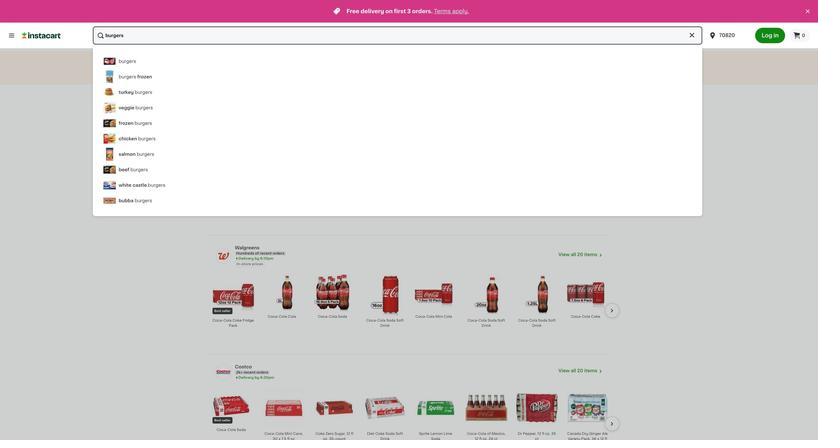 Task type: describe. For each thing, give the bounding box(es) containing it.
none search field inside search products, stores, and recipes element
[[93, 26, 703, 45]]

canada dry ginger ale variety pack, 36 x 12 fl oz image
[[567, 387, 609, 429]]

coca-cola mini cans, 30 x 7.5 fl oz image
[[263, 387, 305, 429]]

coca-cola cola image
[[263, 274, 301, 312]]

coca-cola coke fridge pack image
[[213, 274, 254, 316]]

item carousel region for costco show all 20 items element
[[211, 384, 620, 440]]

1 coca-cola soda soft drink image from the left
[[365, 274, 406, 316]]

walgreens show all 20 items element
[[235, 245, 559, 251]]

coca-cola mini cola image
[[415, 274, 453, 312]]

1 horizontal spatial coca-cola soda image
[[314, 274, 352, 312]]

2 coca-cola soda soft drink image from the left
[[466, 274, 508, 316]]



Task type: locate. For each thing, give the bounding box(es) containing it.
2 item carousel region from the top
[[211, 384, 620, 440]]

search products, stores, and recipes element
[[0, 26, 819, 440]]

sprite lemon lime soda image
[[415, 387, 457, 429]]

coca-cola soda soft drink image
[[365, 274, 406, 316], [466, 274, 508, 316], [517, 274, 558, 316]]

instacart logo image
[[22, 32, 61, 39]]

1 vertical spatial item carousel region
[[211, 384, 620, 440]]

1 item carousel region from the top
[[211, 271, 620, 357]]

Search field
[[93, 26, 703, 45]]

coca-cola of mexico, 12 fl oz, 24 ct image
[[466, 387, 508, 429]]

1 vertical spatial coca-cola soda image
[[213, 387, 250, 425]]

2 horizontal spatial coca-cola soda soft drink image
[[517, 274, 558, 316]]

item carousel region
[[211, 271, 620, 357], [211, 384, 620, 440]]

coca-cola soda image
[[314, 274, 352, 312], [213, 387, 250, 425]]

0 vertical spatial coca-cola soda image
[[314, 274, 352, 312]]

0 horizontal spatial coca-cola soda image
[[213, 387, 250, 425]]

coke zero sugar, 12 fl oz, 35-count image
[[314, 387, 356, 429]]

1 horizontal spatial coca-cola soda soft drink image
[[466, 274, 508, 316]]

dr pepper, 12 fl oz, 35 ct image
[[517, 387, 558, 429]]

limited time offer region
[[0, 0, 805, 23]]

diet coke soda soft drink image
[[365, 387, 406, 429]]

item carousel region for walgreens show all 20 items "element"
[[211, 271, 620, 357]]

coca-cola coke image
[[567, 274, 605, 312]]

None search field
[[93, 26, 703, 45]]

0 horizontal spatial coca-cola soda soft drink image
[[365, 274, 406, 316]]

0 vertical spatial item carousel region
[[211, 271, 620, 357]]

costco show all 20 items element
[[235, 364, 559, 370]]

search list box
[[98, 54, 698, 211]]

3 coca-cola soda soft drink image from the left
[[517, 274, 558, 316]]



Task type: vqa. For each thing, say whether or not it's contained in the screenshot.
Cheese Blends
no



